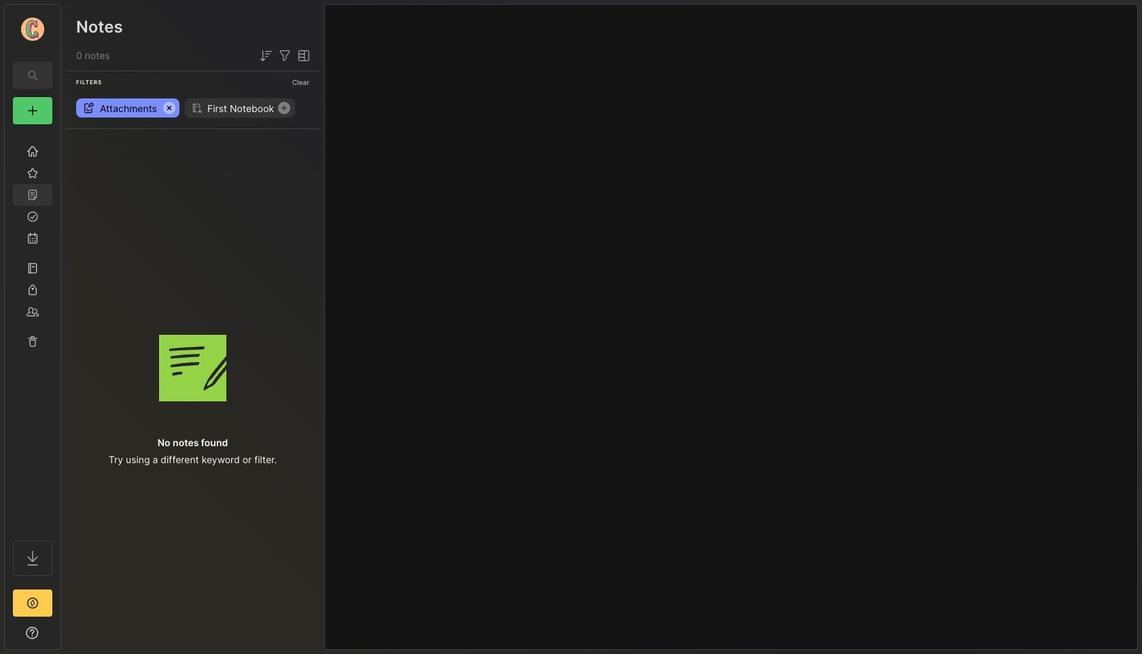 Task type: locate. For each thing, give the bounding box(es) containing it.
note window element
[[324, 4, 1138, 651]]

edit search image
[[24, 67, 41, 84]]

tree
[[5, 133, 61, 529]]

add filters image
[[277, 48, 293, 64]]

account image
[[21, 18, 44, 41]]

main element
[[0, 0, 65, 655]]



Task type: describe. For each thing, give the bounding box(es) containing it.
WHAT'S NEW field
[[5, 623, 61, 644]]

Sort options field
[[258, 48, 274, 64]]

Account field
[[5, 16, 61, 43]]

click to expand image
[[59, 630, 70, 646]]

upgrade image
[[24, 596, 41, 612]]

home image
[[26, 145, 39, 158]]

tree inside main element
[[5, 133, 61, 529]]

View options field
[[293, 48, 312, 64]]

Add filters field
[[277, 48, 293, 64]]



Task type: vqa. For each thing, say whether or not it's contained in the screenshot.
Upgrade "image"
yes



